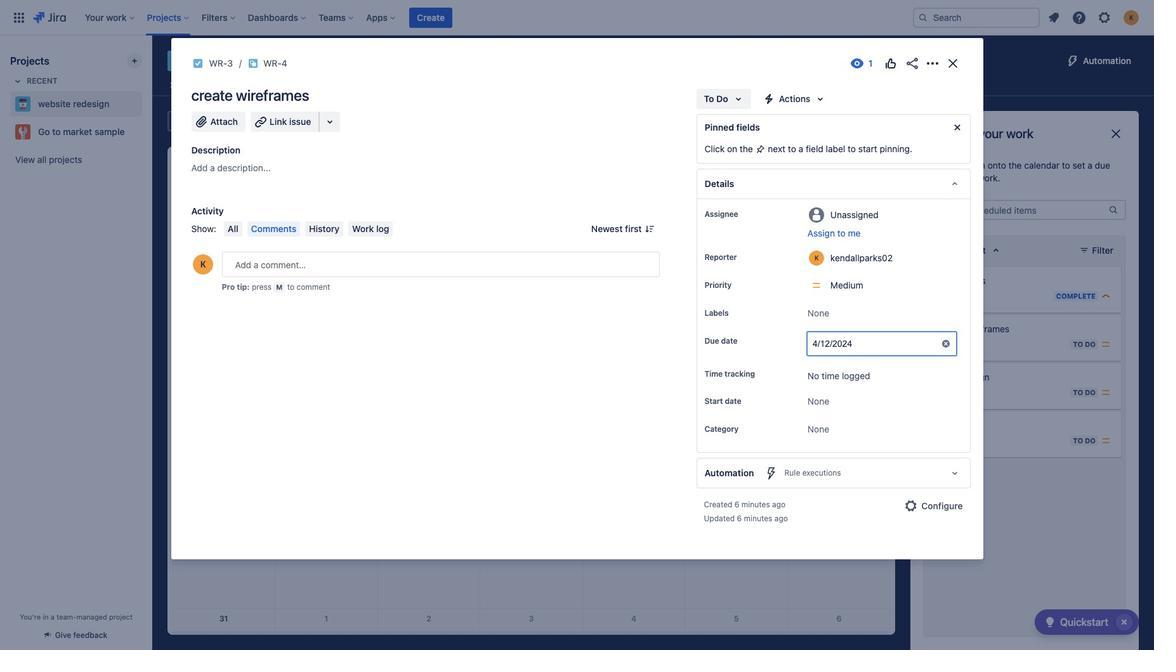 Task type: locate. For each thing, give the bounding box(es) containing it.
1 medium image from the top
[[1101, 340, 1111, 350]]

automation element
[[697, 459, 971, 489]]

1 vertical spatial wr-3 prototyping
[[191, 635, 266, 646]]

wr-4 inside create wireframes dialog
[[263, 58, 287, 69]]

to do inside dropdown button
[[704, 93, 729, 104]]

to for a/b testing
[[1074, 437, 1084, 445]]

0 vertical spatial 4
[[282, 58, 287, 69]]

2 vertical spatial none
[[808, 424, 830, 435]]

6 inside 6 link
[[837, 615, 842, 624]]

column header
[[275, 147, 378, 170], [378, 147, 480, 170], [480, 147, 583, 170], [583, 147, 685, 170]]

link web pages and more image
[[323, 114, 338, 129]]

1 vertical spatial wireframes
[[965, 324, 1010, 335]]

1 horizontal spatial 1 link
[[727, 170, 747, 190]]

1 vertical spatial create wireframes
[[936, 324, 1010, 335]]

wireframes down wr-1 link
[[965, 324, 1010, 335]]

minutes right updated
[[744, 514, 773, 524]]

dismiss quickstart image
[[1115, 613, 1135, 633]]

wr- for wr-1 link
[[952, 292, 968, 301]]

0 horizontal spatial your
[[958, 173, 976, 183]]

2 vertical spatial 1
[[325, 615, 328, 624]]

Search unscheduled items text field
[[925, 201, 1108, 219]]

menu bar
[[221, 222, 396, 237]]

close image
[[946, 56, 961, 71], [1109, 126, 1124, 142]]

0 vertical spatial wr-4
[[263, 58, 287, 69]]

1 vertical spatial automation
[[705, 468, 754, 479]]

sat link
[[829, 147, 849, 169]]

website redesign up market
[[38, 98, 109, 109]]

create up clear image in the bottom of the page
[[936, 324, 962, 335]]

minutes
[[742, 500, 770, 510], [744, 514, 773, 524]]

pro
[[222, 282, 235, 292]]

wr-4 link up the list
[[263, 56, 287, 71]]

website redesign
[[193, 52, 307, 70], [38, 98, 109, 109]]

1 vertical spatial 4
[[968, 340, 973, 349]]

0 vertical spatial none
[[808, 308, 830, 319]]

1 horizontal spatial wr-4
[[952, 340, 973, 349]]

all
[[37, 154, 47, 165]]

to
[[704, 93, 714, 104], [1074, 340, 1084, 348], [1074, 388, 1084, 397], [1074, 437, 1084, 445]]

0 horizontal spatial 5
[[734, 615, 739, 624]]

wr-3 link
[[209, 56, 233, 71]]

ascending image
[[989, 243, 1004, 258]]

onto
[[988, 160, 1007, 171]]

none
[[808, 308, 830, 319], [808, 396, 830, 407], [808, 424, 830, 435]]

1 vertical spatial create
[[936, 324, 962, 335]]

0 horizontal spatial the
[[740, 143, 753, 154]]

close image right 'actions' icon
[[946, 56, 961, 71]]

1 horizontal spatial wireframes
[[965, 324, 1010, 335]]

0 vertical spatial automation
[[1084, 55, 1132, 66]]

1 horizontal spatial redesign
[[249, 52, 307, 70]]

1 horizontal spatial automation
[[1084, 55, 1132, 66]]

define
[[936, 275, 962, 286]]

drag each item onto the calendar to set a due date for your work.
[[924, 160, 1111, 183]]

tracking
[[725, 369, 755, 379]]

managed
[[76, 613, 107, 621]]

16
[[835, 351, 844, 361]]

date inside 'drag each item onto the calendar to set a due date for your work.'
[[924, 173, 942, 183]]

created
[[704, 500, 733, 510]]

13 cell
[[480, 346, 583, 434]]

grid containing analyze current website
[[173, 147, 891, 651]]

0 horizontal spatial create
[[191, 86, 233, 104]]

1 vertical spatial none
[[808, 396, 830, 407]]

1 vertical spatial website
[[38, 98, 71, 109]]

sub task image up brand
[[936, 340, 946, 350]]

start
[[859, 143, 878, 154]]

automation up created
[[705, 468, 754, 479]]

0 vertical spatial minutes
[[742, 500, 770, 510]]

collapse recent projects image
[[10, 74, 25, 89]]

2 horizontal spatial 1
[[968, 292, 972, 301]]

1 vertical spatial 1
[[968, 292, 972, 301]]

the inside 'drag each item onto the calendar to set a due date for your work.'
[[1009, 160, 1022, 171]]

projects
[[49, 154, 82, 165]]

1 vertical spatial prototyping
[[217, 635, 266, 646]]

0 vertical spatial create wireframes
[[191, 86, 309, 104]]

create wireframes dialog
[[171, 38, 984, 560]]

0 vertical spatial 5
[[968, 388, 973, 398]]

ago right 29 link
[[775, 514, 788, 524]]

jira image
[[33, 10, 66, 25], [33, 10, 66, 25]]

0 horizontal spatial create wireframes
[[191, 86, 309, 104]]

create banner
[[0, 0, 1155, 36]]

0 horizontal spatial wr-4
[[263, 58, 287, 69]]

give feedback button
[[37, 625, 115, 646]]

date left due date pin to top. only you can see pinned fields. icon
[[721, 336, 738, 346]]

create up search calendar text field
[[191, 86, 233, 104]]

0 horizontal spatial website
[[38, 98, 71, 109]]

1 horizontal spatial your
[[979, 126, 1004, 141]]

wr- for wr-5 link
[[952, 388, 968, 398]]

wr- inside 'link'
[[952, 436, 968, 446]]

close image up the "due"
[[1109, 126, 1124, 142]]

sat
[[832, 158, 847, 168]]

sun link
[[213, 147, 235, 169]]

click
[[705, 143, 725, 154]]

medium image down high image
[[1101, 340, 1111, 350]]

the right on
[[740, 143, 753, 154]]

the inside create wireframes dialog
[[740, 143, 753, 154]]

brand design
[[936, 372, 990, 383]]

0 horizontal spatial redesign
[[73, 98, 109, 109]]

0 vertical spatial wireframes
[[236, 86, 309, 104]]

to left start
[[848, 143, 856, 154]]

4 row from the top
[[173, 609, 891, 651]]

2 wr-3 prototyping from the top
[[191, 635, 266, 646]]

redesign
[[249, 52, 307, 70], [73, 98, 109, 109]]

18 cell
[[275, 434, 378, 521]]

0 horizontal spatial 4
[[282, 58, 287, 69]]

0 vertical spatial prototyping
[[217, 547, 266, 558]]

none up executions on the right bottom of page
[[808, 424, 830, 435]]

4 inside create wireframes dialog
[[282, 58, 287, 69]]

automation right automation image
[[1084, 55, 1132, 66]]

comment
[[297, 282, 330, 292]]

most
[[936, 245, 957, 256]]

due
[[1095, 160, 1111, 171]]

2 column header from the left
[[378, 147, 480, 170]]

6 link
[[829, 610, 850, 630]]

priority
[[705, 281, 732, 290]]

2 medium image from the top
[[1101, 388, 1111, 398]]

1 vertical spatial medium image
[[1101, 388, 1111, 398]]

vote options: no one has voted for this issue yet. image
[[883, 56, 899, 71]]

1 link
[[727, 170, 747, 190], [316, 610, 337, 630]]

medium image up medium icon
[[1101, 388, 1111, 398]]

assign
[[808, 228, 835, 239]]

menu bar inside create wireframes dialog
[[221, 222, 396, 237]]

1 for 1 'link' to the bottom
[[325, 615, 328, 624]]

unassigned
[[831, 209, 879, 220]]

row
[[173, 147, 891, 170], [173, 434, 891, 521], [173, 521, 891, 609], [173, 609, 891, 651]]

0 horizontal spatial 3 link
[[214, 258, 234, 279]]

history
[[309, 223, 340, 234]]

the right onto
[[1009, 160, 1022, 171]]

3 none from the top
[[808, 424, 830, 435]]

to do for brand design
[[1074, 388, 1096, 397]]

schedule
[[924, 126, 976, 141]]

show:
[[191, 223, 216, 234]]

in
[[43, 613, 49, 621]]

date for due date
[[721, 336, 738, 346]]

0 horizontal spatial wr-4 link
[[263, 56, 287, 71]]

2 link
[[419, 610, 439, 630]]

1 horizontal spatial close image
[[1109, 126, 1124, 142]]

wireframes up link
[[236, 86, 309, 104]]

2 horizontal spatial 4
[[968, 340, 973, 349]]

redesign up go to market sample
[[73, 98, 109, 109]]

1 for 1 'link' within row
[[735, 175, 739, 185]]

create wireframes up clear image in the bottom of the page
[[936, 324, 1010, 335]]

medium image
[[1101, 340, 1111, 350], [1101, 388, 1111, 398]]

1 vertical spatial wr-4 link
[[952, 339, 973, 350]]

1 vertical spatial 3 link
[[521, 610, 542, 630]]

2 vertical spatial date
[[725, 397, 742, 406]]

close image inside create wireframes dialog
[[946, 56, 961, 71]]

0 vertical spatial wr-4 link
[[263, 56, 287, 71]]

14 cell
[[583, 346, 685, 434]]

drag
[[924, 160, 943, 171]]

ago down the rule
[[773, 500, 786, 510]]

to left me
[[838, 228, 846, 239]]

do inside dropdown button
[[717, 93, 729, 104]]

1 vertical spatial wr-4
[[952, 340, 973, 349]]

6 inside wr-6 'link'
[[968, 436, 973, 446]]

item
[[968, 160, 986, 171]]

design
[[963, 372, 990, 383]]

19 cell
[[378, 434, 480, 521]]

wr- for wr-6 'link'
[[952, 436, 968, 446]]

sub task image up board
[[248, 58, 258, 69]]

your left work
[[979, 126, 1004, 141]]

16 row
[[173, 346, 891, 434]]

wr-4
[[263, 58, 287, 69], [952, 340, 973, 349]]

to right go
[[52, 126, 61, 137]]

minutes up 29 link
[[742, 500, 770, 510]]

1 none from the top
[[808, 308, 830, 319]]

0 horizontal spatial 1 link
[[316, 610, 337, 630]]

priority pin to top. only you can see pinned fields. image
[[734, 281, 745, 291]]

1
[[735, 175, 739, 185], [968, 292, 972, 301], [325, 615, 328, 624]]

6
[[968, 436, 973, 446], [735, 500, 740, 510], [737, 514, 742, 524], [837, 615, 842, 624]]

0 horizontal spatial wireframes
[[236, 86, 309, 104]]

1 vertical spatial your
[[958, 173, 976, 183]]

0 vertical spatial wr-3 prototyping
[[191, 547, 266, 558]]

0 vertical spatial 1 link
[[727, 170, 747, 190]]

0 vertical spatial create
[[191, 86, 233, 104]]

create wireframes up attach at the top
[[191, 86, 309, 104]]

(4)
[[772, 116, 784, 126]]

wr- for the topmost wr-4 link
[[263, 58, 282, 69]]

a right in
[[51, 613, 55, 621]]

0 horizontal spatial automation
[[705, 468, 754, 479]]

1 horizontal spatial 1
[[735, 175, 739, 185]]

none up 4/12/2024
[[808, 308, 830, 319]]

tab list
[[160, 74, 848, 96]]

wr-6 link
[[952, 436, 973, 447]]

0 vertical spatial the
[[740, 143, 753, 154]]

29
[[732, 527, 742, 536]]

1 horizontal spatial sub task image
[[936, 340, 946, 350]]

0 horizontal spatial website redesign
[[38, 98, 109, 109]]

wr-4 up the list
[[263, 58, 287, 69]]

do for brand design
[[1085, 388, 1096, 397]]

Search field
[[913, 7, 1040, 28]]

to right m
[[287, 282, 295, 292]]

give
[[55, 631, 71, 640]]

to
[[52, 126, 61, 137], [788, 143, 797, 154], [848, 143, 856, 154], [1062, 160, 1071, 171], [838, 228, 846, 239], [287, 282, 295, 292]]

website down recent
[[38, 98, 71, 109]]

a
[[799, 143, 804, 154], [1088, 160, 1093, 171], [210, 163, 215, 173], [51, 613, 55, 621]]

0 vertical spatial 1
[[735, 175, 739, 185]]

1 vertical spatial close image
[[1109, 126, 1124, 142]]

wr-5
[[952, 388, 973, 398]]

website
[[193, 52, 246, 70], [38, 98, 71, 109]]

activity
[[191, 206, 224, 216]]

view all projects
[[15, 154, 82, 165]]

menu bar containing all
[[221, 222, 396, 237]]

website redesign up board
[[193, 52, 307, 70]]

to left "set"
[[1062, 160, 1071, 171]]

2
[[427, 615, 431, 624]]

0 vertical spatial sub task image
[[248, 58, 258, 69]]

to inside 'assign to me' button
[[838, 228, 846, 239]]

unscheduled (4) button
[[696, 111, 792, 131]]

1 link inside row
[[727, 170, 747, 190]]

logged
[[842, 371, 871, 382]]

1 vertical spatial redesign
[[73, 98, 109, 109]]

0 vertical spatial date
[[924, 173, 942, 183]]

1 inside 1 row
[[735, 175, 739, 185]]

1 horizontal spatial website redesign
[[193, 52, 307, 70]]

9
[[837, 263, 842, 273]]

attach
[[210, 116, 238, 127]]

quickstart button
[[1035, 610, 1139, 635]]

do
[[717, 93, 729, 104], [1085, 340, 1096, 348], [1085, 388, 1096, 397], [1085, 437, 1096, 445]]

0 vertical spatial redesign
[[249, 52, 307, 70]]

reporter
[[705, 253, 737, 262]]

start
[[705, 397, 723, 406]]

your down item
[[958, 173, 976, 183]]

work log button
[[348, 222, 393, 237]]

define goals
[[936, 275, 986, 286]]

a right "set"
[[1088, 160, 1093, 171]]

1 horizontal spatial 4
[[632, 615, 637, 624]]

none text field inside create wireframes dialog
[[813, 338, 816, 350]]

0 vertical spatial website redesign
[[193, 52, 307, 70]]

wr-4 right clear image in the bottom of the page
[[952, 340, 973, 349]]

1 vertical spatial the
[[1009, 160, 1022, 171]]

1 vertical spatial 5
[[734, 615, 739, 624]]

0 vertical spatial close image
[[946, 56, 961, 71]]

redesign up the list
[[249, 52, 307, 70]]

website up board
[[193, 52, 246, 70]]

create
[[191, 86, 233, 104], [936, 324, 962, 335]]

category
[[705, 425, 739, 434]]

1 prototyping from the top
[[217, 547, 266, 558]]

calendar
[[1025, 160, 1060, 171]]

list
[[265, 79, 280, 90]]

1 wr-3 prototyping from the top
[[191, 547, 266, 558]]

a/b
[[936, 420, 951, 431]]

1 horizontal spatial website
[[193, 52, 246, 70]]

1 horizontal spatial 5
[[968, 388, 973, 398]]

click on the
[[705, 143, 756, 154]]

1 row from the top
[[173, 147, 891, 170]]

date right the start
[[725, 397, 742, 406]]

comments button
[[247, 222, 300, 237]]

sub task image
[[248, 58, 258, 69], [936, 340, 946, 350]]

grid
[[173, 147, 891, 651]]

wr-1
[[952, 292, 972, 301]]

date down "drag"
[[924, 173, 942, 183]]

goals
[[964, 275, 986, 286]]

a/b testing
[[936, 420, 981, 431]]

1 vertical spatial date
[[721, 336, 738, 346]]

0 horizontal spatial 1
[[325, 615, 328, 624]]

wr-4 link right clear image in the bottom of the page
[[952, 339, 973, 350]]

none down no
[[808, 396, 830, 407]]

issue
[[289, 116, 311, 127]]

none for category
[[808, 424, 830, 435]]

assign to me
[[808, 228, 861, 239]]

1 horizontal spatial create
[[936, 324, 962, 335]]

you're
[[20, 613, 41, 621]]

tab list containing summary
[[160, 74, 848, 96]]

0 vertical spatial medium image
[[1101, 340, 1111, 350]]

1 horizontal spatial 3 link
[[521, 610, 542, 630]]

2 row from the top
[[173, 434, 891, 521]]

2 prototyping from the top
[[217, 635, 266, 646]]

tab
[[293, 74, 336, 96]]

summary link
[[168, 74, 213, 96]]

1 horizontal spatial the
[[1009, 160, 1022, 171]]

Search calendar text field
[[169, 112, 265, 130]]

sun
[[215, 158, 232, 168]]

None text field
[[813, 338, 816, 350]]

0 horizontal spatial close image
[[946, 56, 961, 71]]



Task type: describe. For each thing, give the bounding box(es) containing it.
to inside 'go to market sample' link
[[52, 126, 61, 137]]

your inside 'drag each item onto the calendar to set a due date for your work.'
[[958, 173, 976, 183]]

fri link
[[728, 147, 745, 169]]

medium image
[[1101, 436, 1111, 446]]

4 for the right wr-4 link
[[968, 340, 973, 349]]

to do for a/b testing
[[1074, 437, 1096, 445]]

actions button
[[756, 89, 834, 109]]

add people image
[[326, 114, 342, 129]]

assign to me button
[[808, 227, 958, 240]]

website inside website redesign link
[[38, 98, 71, 109]]

12 cell
[[378, 346, 480, 434]]

tip:
[[237, 282, 250, 292]]

none for labels
[[808, 308, 830, 319]]

a left field
[[799, 143, 804, 154]]

to inside 'drag each item onto the calendar to set a due date for your work.'
[[1062, 160, 1071, 171]]

no time logged
[[808, 371, 871, 382]]

11 cell
[[275, 346, 378, 434]]

wr-4 for the right wr-4 link
[[952, 340, 973, 349]]

more information about this user image
[[809, 251, 825, 266]]

automation image
[[1066, 53, 1081, 69]]

1 horizontal spatial create wireframes
[[936, 324, 1010, 335]]

link issue
[[270, 116, 311, 127]]

Add a comment… field
[[222, 252, 660, 277]]

project
[[109, 613, 133, 621]]

1 vertical spatial 1 link
[[316, 610, 337, 630]]

market
[[63, 126, 92, 137]]

time tracking pin to top. only you can see pinned fields. image
[[758, 369, 768, 380]]

fri
[[731, 158, 743, 168]]

labels
[[705, 309, 729, 318]]

to inside dropdown button
[[704, 93, 714, 104]]

add a description...
[[191, 163, 271, 173]]

due date
[[705, 336, 738, 346]]

automation inside 'element'
[[705, 468, 754, 479]]

analyze current website row
[[173, 258, 891, 346]]

wr-6
[[952, 436, 973, 446]]

wr- for the right wr-4 link
[[952, 340, 968, 349]]

3 inside analyze current website row
[[221, 263, 226, 273]]

pinned fields
[[705, 122, 760, 133]]

3 inside create wireframes dialog
[[227, 58, 233, 69]]

rule
[[785, 469, 801, 478]]

work
[[352, 223, 374, 234]]

4 column header from the left
[[583, 147, 685, 170]]

do for a/b testing
[[1085, 437, 1096, 445]]

website redesign link
[[10, 91, 137, 117]]

medium
[[831, 280, 864, 291]]

clear image
[[941, 339, 951, 349]]

0 vertical spatial ago
[[773, 500, 786, 510]]

4 for the topmost wr-4 link
[[282, 58, 287, 69]]

0 vertical spatial website
[[193, 52, 246, 70]]

most recent button
[[929, 241, 1009, 261]]

automation inside "button"
[[1084, 55, 1132, 66]]

0 vertical spatial 3 link
[[214, 258, 234, 279]]

website
[[699, 284, 733, 294]]

0 horizontal spatial sub task image
[[248, 58, 258, 69]]

reporter pin to top. only you can see pinned fields. image
[[740, 253, 750, 263]]

view
[[15, 154, 35, 165]]

pro tip: press m to comment
[[222, 282, 330, 292]]

summary
[[170, 79, 210, 90]]

first
[[625, 223, 642, 234]]

high image
[[1101, 291, 1111, 302]]

5 inside wr-5 link
[[968, 388, 973, 398]]

5 inside 5 link
[[734, 615, 739, 624]]

field
[[806, 143, 824, 154]]

29 link
[[727, 522, 747, 542]]

history button
[[305, 222, 343, 237]]

complete
[[1057, 292, 1096, 300]]

1 vertical spatial website redesign
[[38, 98, 109, 109]]

3 row from the top
[[173, 521, 891, 609]]

executions
[[803, 469, 841, 478]]

1 column header from the left
[[275, 147, 378, 170]]

configure
[[922, 501, 963, 512]]

give feedback
[[55, 631, 107, 640]]

task image
[[193, 58, 203, 69]]

recent
[[960, 245, 986, 256]]

me
[[848, 228, 861, 239]]

1 inside wr-1 link
[[968, 292, 972, 301]]

1 vertical spatial sub task image
[[936, 340, 946, 350]]

analyze current website
[[630, 284, 733, 294]]

due
[[705, 336, 720, 346]]

next
[[768, 143, 786, 154]]

m
[[276, 283, 283, 291]]

go to market sample link
[[10, 119, 137, 145]]

a left sun
[[210, 163, 215, 173]]

all
[[228, 223, 238, 234]]

check image
[[1043, 615, 1058, 630]]

2 none from the top
[[808, 396, 830, 407]]

comments
[[251, 223, 297, 234]]

wr-4 for the topmost wr-4 link
[[263, 58, 287, 69]]

wr-3
[[209, 58, 233, 69]]

date for start date
[[725, 397, 742, 406]]

projects
[[10, 55, 49, 67]]

0 vertical spatial your
[[979, 126, 1004, 141]]

unscheduled image
[[702, 116, 712, 126]]

sample
[[95, 126, 125, 137]]

a inside 'drag each item onto the calendar to set a due date for your work.'
[[1088, 160, 1093, 171]]

wr- for "wr-3" link
[[209, 58, 227, 69]]

to do button
[[697, 89, 751, 109]]

configure link
[[899, 497, 971, 517]]

to do for create wireframes
[[1074, 340, 1096, 348]]

current
[[665, 284, 697, 294]]

brand
[[936, 372, 960, 383]]

link issue button
[[251, 112, 320, 132]]

updated
[[704, 514, 735, 524]]

analyze
[[630, 284, 663, 294]]

9 link
[[829, 258, 850, 279]]

17 cell
[[173, 434, 275, 521]]

2 vertical spatial 4
[[632, 615, 637, 624]]

time
[[705, 369, 723, 379]]

1 horizontal spatial wr-4 link
[[952, 339, 973, 350]]

to for create wireframes
[[1074, 340, 1084, 348]]

actions
[[779, 93, 811, 104]]

row containing sun
[[173, 147, 891, 170]]

details element
[[697, 169, 971, 199]]

search image
[[919, 12, 929, 23]]

20 cell
[[480, 434, 583, 521]]

1 vertical spatial ago
[[775, 514, 788, 524]]

feedback
[[73, 631, 107, 640]]

pinned
[[705, 122, 734, 133]]

hide message image
[[950, 120, 965, 135]]

create wireframes inside create wireframes dialog
[[191, 86, 309, 104]]

medium image for create wireframes
[[1101, 340, 1111, 350]]

copy link to issue image
[[285, 58, 295, 68]]

to right next
[[788, 143, 797, 154]]

medium image for brand design
[[1101, 388, 1111, 398]]

automation button
[[1061, 51, 1139, 71]]

16 link
[[829, 346, 850, 366]]

actions image
[[925, 56, 940, 71]]

wireframes inside create wireframes dialog
[[236, 86, 309, 104]]

work log
[[352, 223, 389, 234]]

create inside dialog
[[191, 86, 233, 104]]

work
[[1007, 126, 1034, 141]]

you're in a team-managed project
[[20, 613, 133, 621]]

do for create wireframes
[[1085, 340, 1096, 348]]

3 column header from the left
[[480, 147, 583, 170]]

pinning.
[[880, 143, 913, 154]]

newest first button
[[584, 222, 660, 237]]

label
[[826, 143, 846, 154]]

go
[[38, 126, 50, 137]]

31 link
[[214, 610, 234, 630]]

due date pin to top. only you can see pinned fields. image
[[740, 336, 751, 347]]

8
[[734, 263, 739, 273]]

details
[[705, 178, 735, 189]]

create
[[417, 12, 445, 23]]

primary element
[[8, 0, 903, 35]]

analyze current website button
[[585, 280, 891, 298]]

link
[[270, 116, 287, 127]]

1 row
[[173, 170, 891, 258]]

31
[[219, 615, 228, 624]]

1 vertical spatial minutes
[[744, 514, 773, 524]]

wr-5 link
[[952, 387, 973, 398]]

to for brand design
[[1074, 388, 1084, 397]]

time tracking
[[705, 369, 755, 379]]



Task type: vqa. For each thing, say whether or not it's contained in the screenshot.
Add view
no



